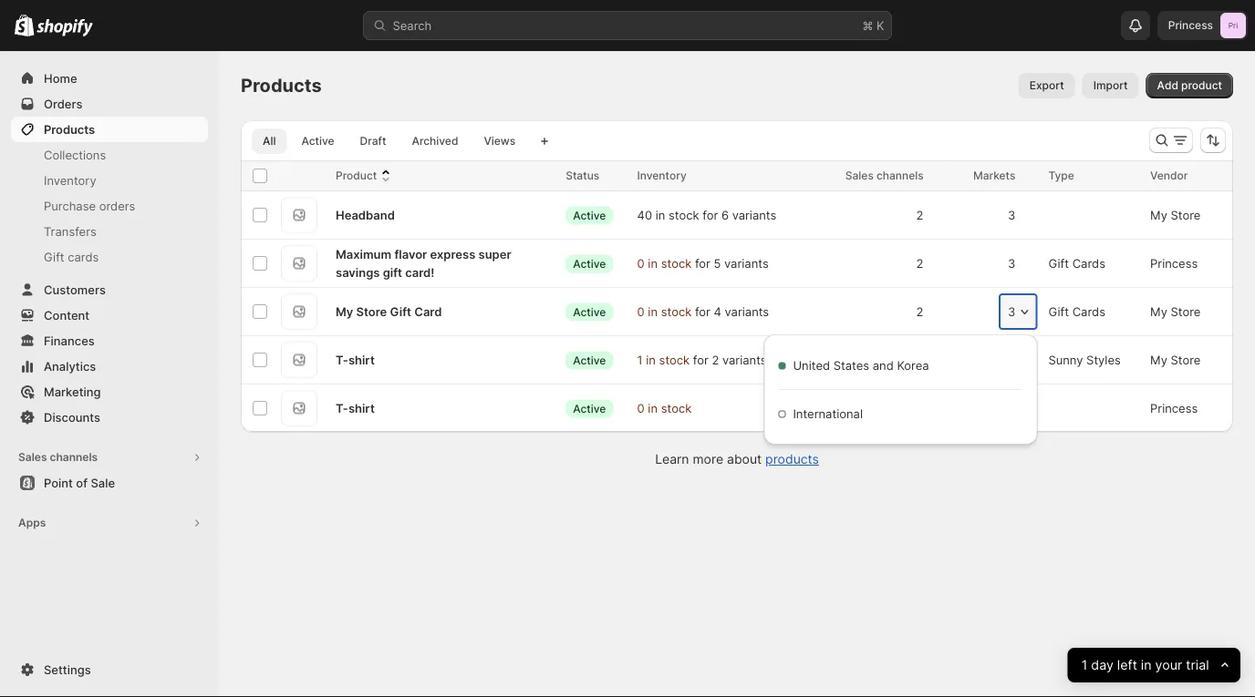 Task type: vqa. For each thing, say whether or not it's contained in the screenshot.
United States and Korea on the bottom
yes



Task type: locate. For each thing, give the bounding box(es) containing it.
stock for 2
[[659, 353, 690, 367]]

0 down 40
[[637, 256, 645, 271]]

my for 40 in stock for 6 variants
[[1151, 208, 1168, 222]]

0 horizontal spatial inventory
[[44, 173, 96, 187]]

0 vertical spatial shirt
[[348, 353, 375, 367]]

about
[[727, 452, 762, 468]]

products
[[241, 74, 322, 97], [44, 122, 95, 136]]

1 vertical spatial gift cards
[[1049, 305, 1106, 319]]

1 vertical spatial 1
[[1082, 658, 1088, 674]]

in down 40
[[648, 256, 658, 271]]

in up 0 in stock
[[646, 353, 656, 367]]

for left 6
[[703, 208, 718, 222]]

in up learn on the bottom right of the page
[[648, 401, 658, 416]]

1 shirt from the top
[[348, 353, 375, 367]]

card!
[[405, 266, 435, 280]]

1 gift cards from the top
[[1049, 256, 1106, 271]]

gift cards
[[1049, 256, 1106, 271], [1049, 305, 1106, 319]]

learn more about products
[[655, 452, 819, 468]]

0 in stock for 5 variants
[[637, 256, 769, 271]]

in for 40 in stock for 6 variants
[[656, 208, 665, 222]]

flavor
[[395, 247, 427, 261]]

my store for sunny styles
[[1151, 353, 1201, 367]]

0 vertical spatial t-
[[336, 353, 348, 367]]

shopify image
[[15, 14, 34, 36], [37, 19, 93, 37]]

1 vertical spatial my store
[[1151, 305, 1201, 319]]

⌘
[[863, 18, 873, 32]]

1 t-shirt link from the top
[[336, 351, 375, 370]]

add
[[1157, 79, 1179, 92]]

t-shirt link for princess
[[336, 400, 375, 418]]

archived
[[412, 135, 458, 148]]

t-shirt
[[336, 353, 375, 367], [336, 401, 375, 416]]

t-shirt link for my store
[[336, 351, 375, 370]]

gift cards link
[[11, 245, 208, 270]]

2 vertical spatial 0
[[637, 401, 645, 416]]

variants for 1 in stock for 2 variants
[[723, 353, 767, 367]]

t-shirt link
[[336, 351, 375, 370], [336, 400, 375, 418]]

0 vertical spatial my store
[[1151, 208, 1201, 222]]

1 horizontal spatial shopify image
[[37, 19, 93, 37]]

inventory
[[637, 169, 687, 182], [44, 173, 96, 187]]

1 vertical spatial t-shirt
[[336, 401, 375, 416]]

active for 0 in stock for 4 variants
[[573, 305, 606, 319]]

tab list containing all
[[248, 128, 530, 154]]

cards
[[68, 250, 99, 264]]

stock
[[669, 208, 699, 222], [661, 256, 692, 271], [661, 305, 692, 319], [659, 353, 690, 367], [661, 401, 692, 416]]

2 t- from the top
[[336, 401, 348, 416]]

stock for 4
[[661, 305, 692, 319]]

purchase orders
[[44, 199, 135, 213]]

1 horizontal spatial inventory
[[637, 169, 687, 182]]

stock right 40
[[669, 208, 699, 222]]

2 vertical spatial my store
[[1151, 353, 1201, 367]]

t- for princess
[[336, 401, 348, 416]]

sales channels button
[[11, 445, 208, 471]]

princess for t-shirt
[[1151, 401, 1198, 416]]

my
[[1151, 208, 1168, 222], [336, 305, 353, 319], [1151, 305, 1168, 319], [1151, 353, 1168, 367]]

1 inside dropdown button
[[1082, 658, 1088, 674]]

international
[[793, 407, 863, 421]]

0 vertical spatial 0
[[637, 256, 645, 271]]

inventory inside button
[[637, 169, 687, 182]]

gift left card
[[390, 305, 411, 319]]

2 cards from the top
[[1073, 305, 1106, 319]]

in for 1 in stock for 2 variants
[[646, 353, 656, 367]]

sunny
[[1049, 353, 1083, 367]]

1 horizontal spatial sales
[[846, 169, 874, 182]]

shirt for my store
[[348, 353, 375, 367]]

0 vertical spatial t-shirt
[[336, 353, 375, 367]]

tab list
[[248, 128, 530, 154]]

0 vertical spatial gift cards
[[1049, 256, 1106, 271]]

for left 5
[[695, 256, 711, 271]]

1 vertical spatial channels
[[50, 451, 98, 464]]

stock for 5
[[661, 256, 692, 271]]

variants right 5
[[725, 256, 769, 271]]

1 day left in your trial
[[1082, 658, 1210, 674]]

markets
[[973, 169, 1016, 182]]

cards down type button
[[1073, 256, 1106, 271]]

active inside 'tab list'
[[301, 135, 334, 148]]

1 for 1 in stock for 2 variants
[[637, 353, 643, 367]]

collections link
[[11, 142, 208, 168]]

inventory for inventory link
[[44, 173, 96, 187]]

1 up 0 in stock
[[637, 353, 643, 367]]

products up collections
[[44, 122, 95, 136]]

3
[[1008, 305, 1016, 319]]

shirt
[[348, 353, 375, 367], [348, 401, 375, 416]]

home
[[44, 71, 77, 85]]

0 vertical spatial channels
[[877, 169, 924, 182]]

all button
[[252, 129, 287, 154]]

vendor
[[1151, 169, 1188, 182]]

states
[[834, 359, 870, 373]]

1 vertical spatial princess
[[1151, 256, 1198, 271]]

styles
[[1087, 353, 1121, 367]]

in for 0 in stock for 5 variants
[[648, 256, 658, 271]]

active for 40 in stock for 6 variants
[[573, 209, 606, 222]]

0 vertical spatial sales channels
[[846, 169, 924, 182]]

active for 0 in stock for 5 variants
[[573, 257, 606, 270]]

princess for maximum flavor express super savings gift card!
[[1151, 256, 1198, 271]]

in for 0 in stock for 4 variants
[[648, 305, 658, 319]]

inventory up purchase
[[44, 173, 96, 187]]

discounts
[[44, 411, 100, 425]]

store for 40 in stock for 6 variants
[[1171, 208, 1201, 222]]

my store gift card
[[336, 305, 442, 319]]

gift down "type"
[[1049, 256, 1069, 271]]

3 0 from the top
[[637, 401, 645, 416]]

inventory up 40
[[637, 169, 687, 182]]

in right left
[[1141, 658, 1152, 674]]

1
[[637, 353, 643, 367], [1082, 658, 1088, 674]]

stock left 2
[[659, 353, 690, 367]]

gift cards up sunny styles on the bottom of page
[[1049, 305, 1106, 319]]

gift
[[383, 266, 402, 280]]

1 vertical spatial cards
[[1073, 305, 1106, 319]]

0 down 1 in stock for 2 variants
[[637, 401, 645, 416]]

0 horizontal spatial sales
[[18, 451, 47, 464]]

in right 40
[[656, 208, 665, 222]]

sales channels inside "sales channels" button
[[18, 451, 98, 464]]

2 vertical spatial princess
[[1151, 401, 1198, 416]]

1 vertical spatial sales
[[18, 451, 47, 464]]

status
[[566, 169, 600, 182]]

1 horizontal spatial channels
[[877, 169, 924, 182]]

0 vertical spatial sales
[[846, 169, 874, 182]]

my store
[[1151, 208, 1201, 222], [1151, 305, 1201, 319], [1151, 353, 1201, 367]]

0 vertical spatial t-shirt link
[[336, 351, 375, 370]]

store for 1 in stock for 2 variants
[[1171, 353, 1201, 367]]

1 cards from the top
[[1073, 256, 1106, 271]]

2 my store from the top
[[1151, 305, 1201, 319]]

products up all
[[241, 74, 322, 97]]

2 t-shirt from the top
[[336, 401, 375, 416]]

1 0 from the top
[[637, 256, 645, 271]]

for left 4
[[695, 305, 711, 319]]

sales inside button
[[18, 451, 47, 464]]

2 shirt from the top
[[348, 401, 375, 416]]

variants right 2
[[723, 353, 767, 367]]

2
[[712, 353, 719, 367]]

cards up sunny styles on the bottom of page
[[1073, 305, 1106, 319]]

united
[[793, 359, 830, 373]]

gift
[[44, 250, 64, 264], [1049, 256, 1069, 271], [390, 305, 411, 319], [1049, 305, 1069, 319]]

0 vertical spatial princess
[[1169, 19, 1213, 32]]

more
[[693, 452, 724, 468]]

for for 2
[[693, 353, 709, 367]]

0
[[637, 256, 645, 271], [637, 305, 645, 319], [637, 401, 645, 416]]

united states and korea
[[793, 359, 929, 373]]

cards
[[1073, 256, 1106, 271], [1073, 305, 1106, 319]]

2 gift cards from the top
[[1049, 305, 1106, 319]]

1 t- from the top
[[336, 353, 348, 367]]

1 vertical spatial t-
[[336, 401, 348, 416]]

princess
[[1169, 19, 1213, 32], [1151, 256, 1198, 271], [1151, 401, 1198, 416]]

0 vertical spatial cards
[[1073, 256, 1106, 271]]

⌘ k
[[863, 18, 885, 32]]

6
[[722, 208, 729, 222]]

day
[[1092, 658, 1114, 674]]

variants right 6
[[732, 208, 777, 222]]

t-
[[336, 353, 348, 367], [336, 401, 348, 416]]

headband link
[[336, 206, 395, 224]]

1 vertical spatial shirt
[[348, 401, 375, 416]]

stock left 5
[[661, 256, 692, 271]]

gift left cards
[[44, 250, 64, 264]]

0 horizontal spatial 1
[[637, 353, 643, 367]]

inventory link
[[11, 168, 208, 193]]

1 vertical spatial sales channels
[[18, 451, 98, 464]]

0 vertical spatial products
[[241, 74, 322, 97]]

0 horizontal spatial sales channels
[[18, 451, 98, 464]]

gift right 3 dropdown button
[[1049, 305, 1069, 319]]

1 vertical spatial 0
[[637, 305, 645, 319]]

1 vertical spatial t-shirt link
[[336, 400, 375, 418]]

cards for my store
[[1073, 305, 1106, 319]]

5
[[714, 256, 721, 271]]

3 my store from the top
[[1151, 353, 1201, 367]]

product
[[1182, 79, 1223, 92]]

1 t-shirt from the top
[[336, 353, 375, 367]]

active
[[301, 135, 334, 148], [573, 209, 606, 222], [573, 257, 606, 270], [573, 305, 606, 319], [573, 354, 606, 367], [573, 402, 606, 415]]

0 in stock for 4 variants
[[637, 305, 769, 319]]

product
[[336, 169, 377, 182]]

gift cards down type button
[[1049, 256, 1106, 271]]

2 t-shirt link from the top
[[336, 400, 375, 418]]

in left 4
[[648, 305, 658, 319]]

2 0 from the top
[[637, 305, 645, 319]]

variants right 4
[[725, 305, 769, 319]]

1 left the day
[[1082, 658, 1088, 674]]

all
[[263, 135, 276, 148]]

your
[[1156, 658, 1183, 674]]

for left 2
[[693, 353, 709, 367]]

1 vertical spatial products
[[44, 122, 95, 136]]

0 left 4
[[637, 305, 645, 319]]

gift inside my store gift card link
[[390, 305, 411, 319]]

0 vertical spatial 1
[[637, 353, 643, 367]]

0 for 0 in stock for 4 variants
[[637, 305, 645, 319]]

in
[[656, 208, 665, 222], [648, 256, 658, 271], [648, 305, 658, 319], [646, 353, 656, 367], [648, 401, 658, 416], [1141, 658, 1152, 674]]

add product
[[1157, 79, 1223, 92]]

0 horizontal spatial shopify image
[[15, 14, 34, 36]]

in inside dropdown button
[[1141, 658, 1152, 674]]

1 horizontal spatial 1
[[1082, 658, 1088, 674]]

stock left 4
[[661, 305, 692, 319]]

0 horizontal spatial channels
[[50, 451, 98, 464]]



Task type: describe. For each thing, give the bounding box(es) containing it.
0 in stock
[[637, 401, 692, 416]]

left
[[1118, 658, 1138, 674]]

0 for 0 in stock
[[637, 401, 645, 416]]

4
[[714, 305, 722, 319]]

1 horizontal spatial sales channels
[[846, 169, 924, 182]]

export
[[1030, 79, 1064, 92]]

draft
[[360, 135, 386, 148]]

store for 0 in stock for 4 variants
[[1171, 305, 1201, 319]]

savings
[[336, 266, 380, 280]]

apps
[[18, 517, 46, 530]]

t-shirt for princess
[[336, 401, 375, 416]]

settings link
[[11, 658, 208, 683]]

active link
[[290, 129, 345, 154]]

and
[[873, 359, 894, 373]]

korea
[[897, 359, 929, 373]]

products link
[[11, 117, 208, 142]]

princess image
[[1221, 13, 1246, 38]]

product button
[[336, 167, 395, 185]]

1 my store from the top
[[1151, 208, 1201, 222]]

products link
[[766, 452, 819, 468]]

inventory for inventory button
[[637, 169, 687, 182]]

maximum flavor express super savings gift card!
[[336, 247, 511, 280]]

type button
[[1049, 167, 1093, 185]]

in for 0 in stock
[[648, 401, 658, 416]]

settings
[[44, 663, 91, 677]]

type
[[1049, 169, 1075, 182]]

purchase
[[44, 199, 96, 213]]

archived link
[[401, 129, 469, 154]]

0 horizontal spatial products
[[44, 122, 95, 136]]

variants for 0 in stock for 5 variants
[[725, 256, 769, 271]]

search
[[393, 18, 432, 32]]

variants for 0 in stock for 4 variants
[[725, 305, 769, 319]]

1 in stock for 2 variants
[[637, 353, 767, 367]]

my store gift card link
[[336, 303, 442, 321]]

gift cards
[[44, 250, 99, 264]]

maximum flavor express super savings gift card! link
[[336, 245, 522, 282]]

inventory button
[[637, 167, 705, 185]]

transfers link
[[11, 219, 208, 245]]

express
[[430, 247, 476, 261]]

draft link
[[349, 129, 397, 154]]

maximum
[[336, 247, 392, 261]]

t- for my store
[[336, 353, 348, 367]]

collections
[[44, 148, 106, 162]]

views
[[484, 135, 516, 148]]

export button
[[1019, 73, 1075, 99]]

gift cards for my store
[[1049, 305, 1106, 319]]

40
[[637, 208, 652, 222]]

gift inside gift cards link
[[44, 250, 64, 264]]

products
[[766, 452, 819, 468]]

my store for gift cards
[[1151, 305, 1201, 319]]

k
[[877, 18, 885, 32]]

vendor button
[[1151, 167, 1207, 185]]

headband
[[336, 208, 395, 222]]

learn
[[655, 452, 689, 468]]

import
[[1094, 79, 1128, 92]]

import button
[[1083, 73, 1139, 99]]

home link
[[11, 66, 208, 91]]

purchase orders link
[[11, 193, 208, 219]]

gift cards for princess
[[1049, 256, 1106, 271]]

my for 1 in stock for 2 variants
[[1151, 353, 1168, 367]]

t-shirt for my store
[[336, 353, 375, 367]]

cards for princess
[[1073, 256, 1106, 271]]

3 button
[[999, 294, 1038, 330]]

40 in stock for 6 variants
[[637, 208, 777, 222]]

for for 6
[[703, 208, 718, 222]]

for for 4
[[695, 305, 711, 319]]

stock up learn on the bottom right of the page
[[661, 401, 692, 416]]

sunny styles
[[1049, 353, 1121, 367]]

orders
[[99, 199, 135, 213]]

trial
[[1187, 658, 1210, 674]]

apps button
[[11, 511, 208, 536]]

card
[[414, 305, 442, 319]]

variants for 40 in stock for 6 variants
[[732, 208, 777, 222]]

super
[[479, 247, 511, 261]]

my for 0 in stock for 4 variants
[[1151, 305, 1168, 319]]

transfers
[[44, 224, 97, 239]]

add product link
[[1146, 73, 1234, 99]]

1 day left in your trial button
[[1068, 649, 1241, 683]]

0 for 0 in stock for 5 variants
[[637, 256, 645, 271]]

active for 1 in stock for 2 variants
[[573, 354, 606, 367]]

channels inside button
[[50, 451, 98, 464]]

stock for 6
[[669, 208, 699, 222]]

shirt for princess
[[348, 401, 375, 416]]

for for 5
[[695, 256, 711, 271]]

views link
[[473, 129, 527, 154]]

1 horizontal spatial products
[[241, 74, 322, 97]]

discounts link
[[11, 405, 208, 431]]

1 for 1 day left in your trial
[[1082, 658, 1088, 674]]



